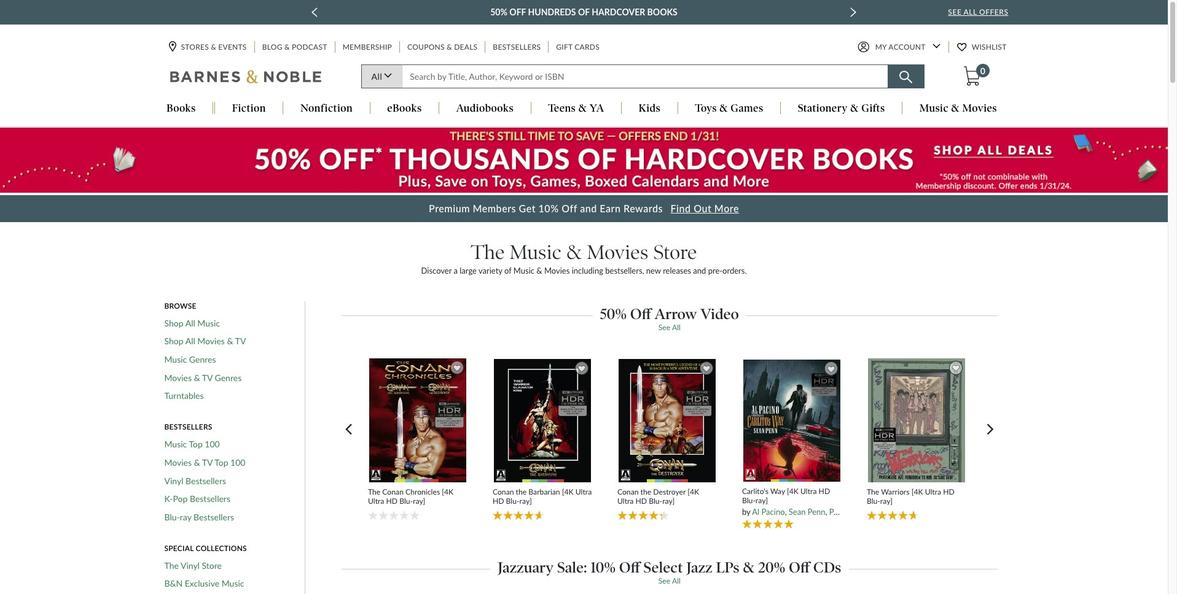 Task type: locate. For each thing, give the bounding box(es) containing it.
tv for genres
[[202, 373, 213, 383]]

1 horizontal spatial books
[[648, 7, 678, 17]]

ray] inside the warriors [4k ultra hd blu-ray]
[[881, 497, 893, 506]]

movies down music top 100 link
[[164, 458, 192, 468]]

the up variety
[[471, 241, 505, 265]]

music & movies
[[920, 102, 997, 115]]

ray] up the miller
[[881, 497, 893, 506]]

2 see all link from the top
[[659, 577, 681, 586]]

off left the arrow
[[630, 305, 651, 323]]

see inside jazzuary sale: 10% off select jazz lps & 20% off cds see all
[[659, 577, 671, 586]]

rewards
[[624, 203, 663, 215]]

0 vertical spatial see
[[949, 7, 962, 17]]

2 horizontal spatial ,
[[900, 508, 902, 518]]

0 vertical spatial store
[[654, 241, 697, 265]]

1 horizontal spatial store
[[654, 241, 697, 265]]

0 horizontal spatial of
[[505, 266, 512, 276]]

[4k right chronicles
[[442, 488, 454, 497]]

the up ann
[[867, 488, 880, 497]]

, left sean
[[785, 508, 787, 518]]

1 vertical spatial tv
[[202, 373, 213, 383]]

the left barbarian
[[516, 488, 527, 497]]

3 conan from the left
[[618, 488, 639, 497]]

[4k
[[787, 487, 799, 497], [442, 488, 454, 497], [562, 488, 574, 497], [688, 488, 700, 497], [912, 488, 923, 497]]

2 vertical spatial see
[[659, 577, 671, 586]]

& for toys & games
[[720, 102, 728, 115]]

cart image
[[964, 67, 981, 86]]

stationery
[[798, 102, 848, 115]]

0 vertical spatial top
[[189, 440, 203, 450]]

the up b&n
[[164, 561, 179, 571]]

& inside "link"
[[194, 458, 200, 468]]

tv up vinyl bestsellers on the left
[[202, 458, 213, 468]]

the conan chronicles [4k ultra hd blu-ray] link
[[368, 488, 468, 507]]

2 conan from the left
[[493, 488, 514, 497]]

collections
[[196, 544, 247, 553]]

ultra inside conan the destroyer [4k ultra hd blu-ray]
[[618, 497, 634, 506]]

genres
[[189, 355, 216, 365], [215, 373, 242, 383]]

penelope ann miller link
[[830, 508, 900, 518]]

1 vertical spatial see
[[659, 323, 671, 332]]

hd inside conan the destroyer [4k ultra hd blu-ray]
[[636, 497, 647, 506]]

of right the hundreds
[[578, 7, 590, 17]]

1 vertical spatial of
[[505, 266, 512, 276]]

ray] inside the conan chronicles [4k ultra hd blu-ray]
[[413, 497, 425, 506]]

ray] down barbarian
[[520, 497, 532, 506]]

large
[[460, 266, 477, 276]]

blu- inside conan the barbarian [4k ultra hd blu-ray]
[[506, 497, 520, 506]]

1 horizontal spatial 10%
[[591, 559, 616, 577]]

premium members get 10% off and earn rewards find out more
[[429, 203, 739, 215]]

10% right 'sale:'
[[591, 559, 616, 577]]

all down select
[[672, 577, 681, 586]]

all down browse
[[185, 318, 195, 329]]

variety
[[479, 266, 503, 276]]

conan
[[382, 488, 404, 497], [493, 488, 514, 497], [618, 488, 639, 497]]

ultra for the conan chronicles [4k ultra hd blu-ray]
[[368, 497, 384, 506]]

movies inside movies & tv genres link
[[164, 373, 192, 383]]

1 vertical spatial see all link
[[659, 577, 681, 586]]

100 inside "link"
[[231, 458, 246, 468]]

off inside 50% off arrow video see all
[[630, 305, 651, 323]]

1 conan from the left
[[382, 488, 404, 497]]

tv
[[235, 336, 246, 347], [202, 373, 213, 383], [202, 458, 213, 468]]

genres down music genres link
[[215, 373, 242, 383]]

top inside music top 100 link
[[189, 440, 203, 450]]

all down the arrow
[[672, 323, 681, 332]]

the warriors [4k ultra hd blu-ray] image
[[868, 359, 966, 483]]

shop all music
[[164, 318, 220, 329]]

previous slide / item image
[[311, 7, 318, 17]]

& for movies & tv top 100
[[194, 458, 200, 468]]

1 horizontal spatial the
[[641, 488, 652, 497]]

0 horizontal spatial top
[[189, 440, 203, 450]]

1 vertical spatial 10%
[[591, 559, 616, 577]]

the
[[471, 241, 505, 265], [368, 488, 381, 497], [867, 488, 880, 497], [164, 561, 179, 571]]

ultra inside carlito's way [4k ultra hd blu-ray] by al pacino , sean penn , penelope ann miller ,
[[801, 487, 817, 497]]

bestsellers up the blu-ray bestsellers
[[190, 494, 230, 505]]

, down the warriors [4k ultra hd blu-ray]
[[900, 508, 902, 518]]

the inside the warriors [4k ultra hd blu-ray]
[[867, 488, 880, 497]]

music top 100
[[164, 440, 220, 450]]

3 , from the left
[[900, 508, 902, 518]]

tv up movies & tv genres
[[235, 336, 246, 347]]

blu-
[[742, 497, 756, 506], [400, 497, 413, 506], [506, 497, 520, 506], [649, 497, 663, 506], [867, 497, 881, 506], [164, 513, 180, 523]]

& for movies & tv genres
[[194, 373, 200, 383]]

way
[[771, 487, 785, 497]]

1 vertical spatial 50%
[[600, 305, 627, 323]]

see all link down select
[[659, 577, 681, 586]]

& for blog & podcast
[[285, 43, 290, 52]]

b&n exclusive music link
[[164, 579, 244, 590]]

1 vertical spatial top
[[215, 458, 228, 468]]

20%
[[758, 559, 786, 577]]

& for music & movies
[[952, 102, 960, 115]]

stationery & gifts button
[[781, 102, 902, 116]]

the for barbarian
[[516, 488, 527, 497]]

1 horizontal spatial top
[[215, 458, 228, 468]]

the
[[516, 488, 527, 497], [641, 488, 652, 497]]

vinyl down special
[[181, 561, 200, 571]]

warriors
[[881, 488, 910, 497]]

b&n exclusive music
[[164, 579, 244, 590]]

0 vertical spatial tv
[[235, 336, 246, 347]]

all down shop all music link at the left of the page
[[185, 336, 195, 347]]

ray] down chronicles
[[413, 497, 425, 506]]

down arrow image
[[933, 44, 941, 49]]

the music & movies store main content
[[0, 128, 1168, 595]]

blog & podcast
[[262, 43, 327, 52]]

1 vertical spatial shop
[[164, 336, 183, 347]]

[4k inside the warriors [4k ultra hd blu-ray]
[[912, 488, 923, 497]]

ray] for conan the barbarian [4k ultra hd blu-ray]
[[520, 497, 532, 506]]

& for stores & events
[[211, 43, 216, 52]]

blu- inside conan the destroyer [4k ultra hd blu-ray]
[[649, 497, 663, 506]]

sean
[[789, 508, 806, 518]]

2 horizontal spatial conan
[[618, 488, 639, 497]]

0 horizontal spatial ,
[[785, 508, 787, 518]]

[4k right way
[[787, 487, 799, 497]]

2 , from the left
[[826, 508, 828, 518]]

2 shop from the top
[[164, 336, 183, 347]]

conan inside conan the destroyer [4k ultra hd blu-ray]
[[618, 488, 639, 497]]

0
[[981, 66, 986, 76]]

the inside conan the barbarian [4k ultra hd blu-ray]
[[516, 488, 527, 497]]

and left earn
[[580, 203, 597, 215]]

premium
[[429, 203, 470, 215]]

off
[[510, 7, 526, 17], [562, 203, 577, 215], [630, 305, 651, 323], [619, 559, 640, 577], [789, 559, 810, 577]]

50% down bestsellers,
[[600, 305, 627, 323]]

al
[[752, 508, 760, 518]]

tv inside "link"
[[202, 458, 213, 468]]

more
[[715, 203, 739, 215]]

ebooks button
[[370, 102, 439, 116]]

0 horizontal spatial conan
[[382, 488, 404, 497]]

the conan chronicles [4k ultra hd blu-ray] image
[[369, 358, 467, 483]]

music
[[920, 102, 949, 115], [510, 241, 562, 265], [514, 266, 535, 276], [197, 318, 220, 329], [164, 355, 187, 365], [164, 440, 187, 450], [222, 579, 244, 590]]

bestsellers up music top 100
[[164, 423, 212, 432]]

0 vertical spatial shop
[[164, 318, 183, 329]]

kids button
[[622, 102, 678, 116]]

[4k right warriors
[[912, 488, 923, 497]]

pacino
[[762, 508, 785, 518]]

ray] for the conan chronicles [4k ultra hd blu-ray]
[[413, 497, 425, 506]]

50%
[[491, 7, 508, 17], [600, 305, 627, 323]]

[4k inside the conan chronicles [4k ultra hd blu-ray]
[[442, 488, 454, 497]]

including
[[572, 266, 604, 276]]

bestsellers left gift
[[493, 43, 541, 52]]

0 vertical spatial and
[[580, 203, 597, 215]]

0 vertical spatial 10%
[[539, 203, 559, 215]]

shop up music genres
[[164, 336, 183, 347]]

ultra inside conan the barbarian [4k ultra hd blu-ray]
[[576, 488, 592, 497]]

shop all movies & tv
[[164, 336, 246, 347]]

genres up movies & tv genres
[[189, 355, 216, 365]]

ultra inside the conan chronicles [4k ultra hd blu-ray]
[[368, 497, 384, 506]]

books button
[[150, 102, 213, 116]]

k-pop bestsellers
[[164, 494, 230, 505]]

shop for shop all music
[[164, 318, 183, 329]]

hd inside the warriors [4k ultra hd blu-ray]
[[944, 488, 955, 497]]

& inside "link"
[[447, 43, 452, 52]]

and
[[580, 203, 597, 215], [693, 266, 706, 276]]

toys & games button
[[678, 102, 781, 116]]

hardcover
[[592, 7, 645, 17]]

ray] down destroyer on the right bottom
[[663, 497, 675, 506]]

100
[[205, 440, 220, 450], [231, 458, 246, 468]]

the inside conan the destroyer [4k ultra hd blu-ray]
[[641, 488, 652, 497]]

10% right get
[[539, 203, 559, 215]]

0 horizontal spatial 100
[[205, 440, 220, 450]]

wishlist link
[[957, 41, 1008, 53]]

[4k right destroyer on the right bottom
[[688, 488, 700, 497]]

the for conan
[[368, 488, 381, 497]]

0 vertical spatial 50%
[[491, 7, 508, 17]]

wishlist
[[972, 43, 1007, 52]]

bestsellers down movies & tv top 100 "link"
[[186, 476, 226, 487]]

& for stationery & gifts
[[851, 102, 859, 115]]

ultra
[[801, 487, 817, 497], [576, 488, 592, 497], [925, 488, 942, 497], [368, 497, 384, 506], [618, 497, 634, 506]]

0 vertical spatial see all link
[[659, 323, 681, 332]]

store up releases
[[654, 241, 697, 265]]

ray] inside conan the barbarian [4k ultra hd blu-ray]
[[520, 497, 532, 506]]

the for destroyer
[[641, 488, 652, 497]]

1 vertical spatial 100
[[231, 458, 246, 468]]

ray
[[180, 513, 191, 523]]

50% up the bestsellers link
[[491, 7, 508, 17]]

ray] inside carlito's way [4k ultra hd blu-ray] by al pacino , sean penn , penelope ann miller ,
[[756, 497, 768, 506]]

conan inside conan the barbarian [4k ultra hd blu-ray]
[[493, 488, 514, 497]]

see inside 50% off arrow video see all
[[659, 323, 671, 332]]

see left offers
[[949, 7, 962, 17]]

0 vertical spatial of
[[578, 7, 590, 17]]

teens & ya
[[548, 102, 604, 115]]

1 horizontal spatial 100
[[231, 458, 246, 468]]

0 horizontal spatial the
[[516, 488, 527, 497]]

ray] for conan the destroyer [4k ultra hd blu-ray]
[[663, 497, 675, 506]]

, left penelope
[[826, 508, 828, 518]]

logo image
[[170, 70, 322, 87]]

1 horizontal spatial conan
[[493, 488, 514, 497]]

shop down browse
[[164, 318, 183, 329]]

browse
[[164, 302, 197, 311]]

conan left destroyer on the right bottom
[[618, 488, 639, 497]]

bestsellers link
[[492, 41, 542, 53]]

the inside the music & movies store discover a large variety of music & movies including bestsellers, new releases and pre-orders.
[[471, 241, 505, 265]]

0 horizontal spatial books
[[167, 102, 196, 115]]

the for vinyl
[[164, 561, 179, 571]]

0 button
[[963, 64, 990, 87]]

jazzuary
[[498, 559, 554, 577]]

top up vinyl bestsellers on the left
[[215, 458, 228, 468]]

1 vertical spatial genres
[[215, 373, 242, 383]]

conan left barbarian
[[493, 488, 514, 497]]

music genres link
[[164, 355, 216, 365]]

& for coupons & deals
[[447, 43, 452, 52]]

kids
[[639, 102, 661, 115]]

0 horizontal spatial store
[[202, 561, 222, 571]]

& inside jazzuary sale: 10% off select jazz lps & 20% off cds see all
[[743, 559, 755, 577]]

the left destroyer on the right bottom
[[641, 488, 652, 497]]

tv down music genres link
[[202, 373, 213, 383]]

hd inside the conan chronicles [4k ultra hd blu-ray]
[[386, 497, 398, 506]]

top up movies & tv top 100
[[189, 440, 203, 450]]

0 horizontal spatial and
[[580, 203, 597, 215]]

the for warriors
[[867, 488, 880, 497]]

store down special collections
[[202, 561, 222, 571]]

vinyl inside vinyl bestsellers link
[[164, 476, 183, 487]]

stores & events link
[[169, 41, 248, 53]]

ultra inside the warriors [4k ultra hd blu-ray]
[[925, 488, 942, 497]]

vinyl up k-
[[164, 476, 183, 487]]

see down the arrow
[[659, 323, 671, 332]]

2 the from the left
[[641, 488, 652, 497]]

all
[[964, 7, 977, 17], [372, 72, 382, 82], [185, 318, 195, 329], [672, 323, 681, 332], [185, 336, 195, 347], [672, 577, 681, 586]]

[4k inside conan the destroyer [4k ultra hd blu-ray]
[[688, 488, 700, 497]]

shop
[[164, 318, 183, 329], [164, 336, 183, 347]]

al pacino link
[[752, 508, 785, 518]]

and left pre-
[[693, 266, 706, 276]]

hd for the conan chronicles [4k ultra hd blu-ray]
[[386, 497, 398, 506]]

see all link for select
[[659, 577, 681, 586]]

movies inside music & movies button
[[963, 102, 997, 115]]

movies up turntables
[[164, 373, 192, 383]]

1 vertical spatial books
[[167, 102, 196, 115]]

ray] inside conan the destroyer [4k ultra hd blu-ray]
[[663, 497, 675, 506]]

the left chronicles
[[368, 488, 381, 497]]

carlito's way [4k ultra hd blu-ray] image
[[743, 359, 842, 483]]

1 shop from the top
[[164, 318, 183, 329]]

bestsellers down k-pop bestsellers "link"
[[194, 513, 234, 523]]

1 see all link from the top
[[659, 323, 681, 332]]

conan left chronicles
[[382, 488, 404, 497]]

[4k inside conan the barbarian [4k ultra hd blu-ray]
[[562, 488, 574, 497]]

see all link down the arrow
[[659, 323, 681, 332]]

movies down shop all music link at the left of the page
[[197, 336, 225, 347]]

see down select
[[659, 577, 671, 586]]

[4k for the conan chronicles [4k ultra hd blu-ray]
[[442, 488, 454, 497]]

1 horizontal spatial ,
[[826, 508, 828, 518]]

conan inside the conan chronicles [4k ultra hd blu-ray]
[[382, 488, 404, 497]]

conan the destroyer [4k ultra hd blu-ray]
[[618, 488, 700, 506]]

all inside jazzuary sale: 10% off select jazz lps & 20% off cds see all
[[672, 577, 681, 586]]

movies down cart image
[[963, 102, 997, 115]]

0 horizontal spatial 50%
[[491, 7, 508, 17]]

0 vertical spatial vinyl
[[164, 476, 183, 487]]

blu-ray bestsellers link
[[164, 513, 234, 523]]

2 vertical spatial tv
[[202, 458, 213, 468]]

blog & podcast link
[[261, 41, 329, 53]]

movies & tv top 100 link
[[164, 458, 246, 469]]

all down membership in the top of the page
[[372, 72, 382, 82]]

50% inside 50% off arrow video see all
[[600, 305, 627, 323]]

books inside button
[[167, 102, 196, 115]]

new
[[646, 266, 661, 276]]

all left offers
[[964, 7, 977, 17]]

1 horizontal spatial 50%
[[600, 305, 627, 323]]

shop for shop all movies & tv
[[164, 336, 183, 347]]

0 horizontal spatial 10%
[[539, 203, 559, 215]]

ray] down the carlito's
[[756, 497, 768, 506]]

stores
[[181, 43, 209, 52]]

[4k right barbarian
[[562, 488, 574, 497]]

ultra for conan the destroyer [4k ultra hd blu-ray]
[[618, 497, 634, 506]]

blu-ray bestsellers
[[164, 513, 234, 523]]

get
[[519, 203, 536, 215]]

the inside the conan chronicles [4k ultra hd blu-ray]
[[368, 488, 381, 497]]

next slide / item image
[[851, 7, 857, 17]]

blu- inside carlito's way [4k ultra hd blu-ray] by al pacino , sean penn , penelope ann miller ,
[[742, 497, 756, 506]]

None field
[[402, 65, 888, 89]]

carlito's way [4k ultra hd blu-ray] link
[[742, 487, 842, 506]]

hd inside conan the barbarian [4k ultra hd blu-ray]
[[493, 497, 504, 506]]

50% for arrow
[[600, 305, 627, 323]]

movies up bestsellers,
[[587, 241, 649, 265]]

1 vertical spatial and
[[693, 266, 706, 276]]

1 the from the left
[[516, 488, 527, 497]]

of right variety
[[505, 266, 512, 276]]

shop all movies & tv link
[[164, 336, 246, 347]]

1 horizontal spatial and
[[693, 266, 706, 276]]



Task type: describe. For each thing, give the bounding box(es) containing it.
barbarian
[[529, 488, 560, 497]]

off left the hundreds
[[510, 7, 526, 17]]

coupons
[[408, 43, 445, 52]]

all inside 50% off arrow video see all
[[672, 323, 681, 332]]

0 vertical spatial 100
[[205, 440, 220, 450]]

[4k for conan the destroyer [4k ultra hd blu-ray]
[[688, 488, 700, 497]]

gift
[[556, 43, 573, 52]]

sean penn link
[[789, 508, 826, 518]]

see all offers link
[[949, 7, 1009, 17]]

the warriors [4k ultra hd blu-ray] link
[[867, 488, 967, 507]]

hd for conan the destroyer [4k ultra hd blu-ray]
[[636, 497, 647, 506]]

earn
[[600, 203, 621, 215]]

see all link for see
[[659, 323, 681, 332]]

turntables link
[[164, 391, 204, 402]]

ultra for conan the barbarian [4k ultra hd blu-ray]
[[576, 488, 592, 497]]

sale:
[[557, 559, 587, 577]]

fiction
[[232, 102, 266, 115]]

coupons & deals link
[[406, 41, 479, 53]]

stationery & gifts
[[798, 102, 885, 115]]

arrow
[[655, 305, 697, 323]]

user image
[[858, 41, 869, 53]]

pre-
[[708, 266, 723, 276]]

movies & tv genres
[[164, 373, 242, 383]]

0 vertical spatial genres
[[189, 355, 216, 365]]

members
[[473, 203, 516, 215]]

lps
[[716, 559, 740, 577]]

special
[[164, 544, 194, 553]]

podcast
[[292, 43, 327, 52]]

nonfiction button
[[284, 102, 370, 116]]

see all offers
[[949, 7, 1009, 17]]

account
[[889, 43, 926, 52]]

bestsellers,
[[606, 266, 644, 276]]

carlito's way [4k ultra hd blu-ray] by al pacino , sean penn , penelope ann miller ,
[[742, 487, 904, 518]]

my account button
[[858, 41, 941, 53]]

out
[[694, 203, 712, 215]]

gift cards
[[556, 43, 600, 52]]

tv for top
[[202, 458, 213, 468]]

conan for conan the barbarian [4k ultra hd blu-ray]
[[493, 488, 514, 497]]

video
[[701, 305, 739, 323]]

conan the destroyer [4k ultra hd blu-ray] link
[[618, 488, 718, 507]]

nonfiction
[[301, 102, 353, 115]]

top inside movies & tv top 100 "link"
[[215, 458, 228, 468]]

stores & events
[[181, 43, 247, 52]]

conan the barbarian [4k ultra hd blu-ray]
[[493, 488, 592, 506]]

music inside button
[[920, 102, 949, 115]]

audiobooks button
[[440, 102, 531, 116]]

50% off hundreds of hardcover books link
[[491, 5, 678, 20]]

coupons & deals
[[408, 43, 478, 52]]

bestsellers inside "link"
[[190, 494, 230, 505]]

off left select
[[619, 559, 640, 577]]

gift cards link
[[555, 41, 601, 53]]

store inside the music & movies store discover a large variety of music & movies including bestsellers, new releases and pre-orders.
[[654, 241, 697, 265]]

& for teens & ya
[[579, 102, 587, 115]]

[4k for conan the barbarian [4k ultra hd blu-ray]
[[562, 488, 574, 497]]

k-
[[164, 494, 173, 505]]

the conan chronicles [4k ultra hd blu-ray]
[[368, 488, 454, 506]]

fiction button
[[215, 102, 283, 116]]

offers
[[980, 7, 1009, 17]]

membership
[[343, 43, 392, 52]]

pop
[[173, 494, 188, 505]]

find
[[671, 203, 691, 215]]

50% off arrow video see all
[[600, 305, 739, 332]]

blu- inside the warriors [4k ultra hd blu-ray]
[[867, 497, 881, 506]]

and inside the music & movies store discover a large variety of music & movies including bestsellers, new releases and pre-orders.
[[693, 266, 706, 276]]

conan the destroyer [4k ultra hd blu-ray] image
[[618, 359, 717, 483]]

conan the barbarian [4k ultra hd blu-ray] link
[[493, 488, 593, 507]]

games
[[731, 102, 764, 115]]

0 vertical spatial books
[[648, 7, 678, 17]]

events
[[218, 43, 247, 52]]

my
[[876, 43, 887, 52]]

ann
[[864, 508, 878, 518]]

audiobooks
[[456, 102, 514, 115]]

10% inside jazzuary sale: 10% off select jazz lps & 20% off cds see all
[[591, 559, 616, 577]]

chronicles
[[406, 488, 440, 497]]

movies & tv top 100
[[164, 458, 246, 468]]

movies inside the shop all movies & tv link
[[197, 336, 225, 347]]

music & movies button
[[903, 102, 1014, 116]]

discover
[[421, 266, 452, 276]]

[4k inside carlito's way [4k ultra hd blu-ray] by al pacino , sean penn , penelope ann miller ,
[[787, 487, 799, 497]]

blu- inside the conan chronicles [4k ultra hd blu-ray]
[[400, 497, 413, 506]]

movies inside movies & tv top 100 "link"
[[164, 458, 192, 468]]

ebooks
[[387, 102, 422, 115]]

the vinyl store link
[[164, 561, 222, 572]]

deals
[[454, 43, 478, 52]]

toys & games
[[695, 102, 764, 115]]

b&n
[[164, 579, 183, 590]]

off right 20%
[[789, 559, 810, 577]]

1 horizontal spatial of
[[578, 7, 590, 17]]

hundreds
[[528, 7, 576, 17]]

hd for conan the barbarian [4k ultra hd blu-ray]
[[493, 497, 504, 506]]

movies & tv genres link
[[164, 373, 242, 384]]

gifts
[[862, 102, 885, 115]]

movies left including
[[544, 266, 570, 276]]

vinyl bestsellers
[[164, 476, 226, 487]]

50% off thousans of hardcover books, plus, save on toys, games, boxed calendars and more image
[[0, 128, 1168, 193]]

search image
[[900, 71, 913, 84]]

the for music
[[471, 241, 505, 265]]

50% for hundreds
[[491, 7, 508, 17]]

shop all music link
[[164, 318, 220, 329]]

of inside the music & movies store discover a large variety of music & movies including bestsellers, new releases and pre-orders.
[[505, 266, 512, 276]]

teens & ya button
[[531, 102, 621, 116]]

miller
[[880, 508, 900, 518]]

the vinyl store
[[164, 561, 222, 571]]

destroyer
[[654, 488, 686, 497]]

penn
[[808, 508, 826, 518]]

1 vertical spatial vinyl
[[181, 561, 200, 571]]

carlito's
[[742, 487, 769, 497]]

1 vertical spatial store
[[202, 561, 222, 571]]

1 , from the left
[[785, 508, 787, 518]]

conan for conan the destroyer [4k ultra hd blu-ray]
[[618, 488, 639, 497]]

off left earn
[[562, 203, 577, 215]]

conan the barbarian [4k ultra hd blu-ray] image
[[494, 359, 592, 483]]

cards
[[575, 43, 600, 52]]

hd inside carlito's way [4k ultra hd blu-ray] by al pacino , sean penn , penelope ann miller ,
[[819, 487, 830, 497]]

50% off hundreds of hardcover books
[[491, 7, 678, 17]]

Search by Title, Author, Keyword or ISBN text field
[[402, 65, 888, 89]]

releases
[[663, 266, 691, 276]]

music top 100 link
[[164, 440, 220, 450]]

select
[[644, 559, 683, 577]]

music genres
[[164, 355, 216, 365]]

exclusive
[[185, 579, 220, 590]]

blog
[[262, 43, 282, 52]]



Task type: vqa. For each thing, say whether or not it's contained in the screenshot.
COUPONS & DEALS
yes



